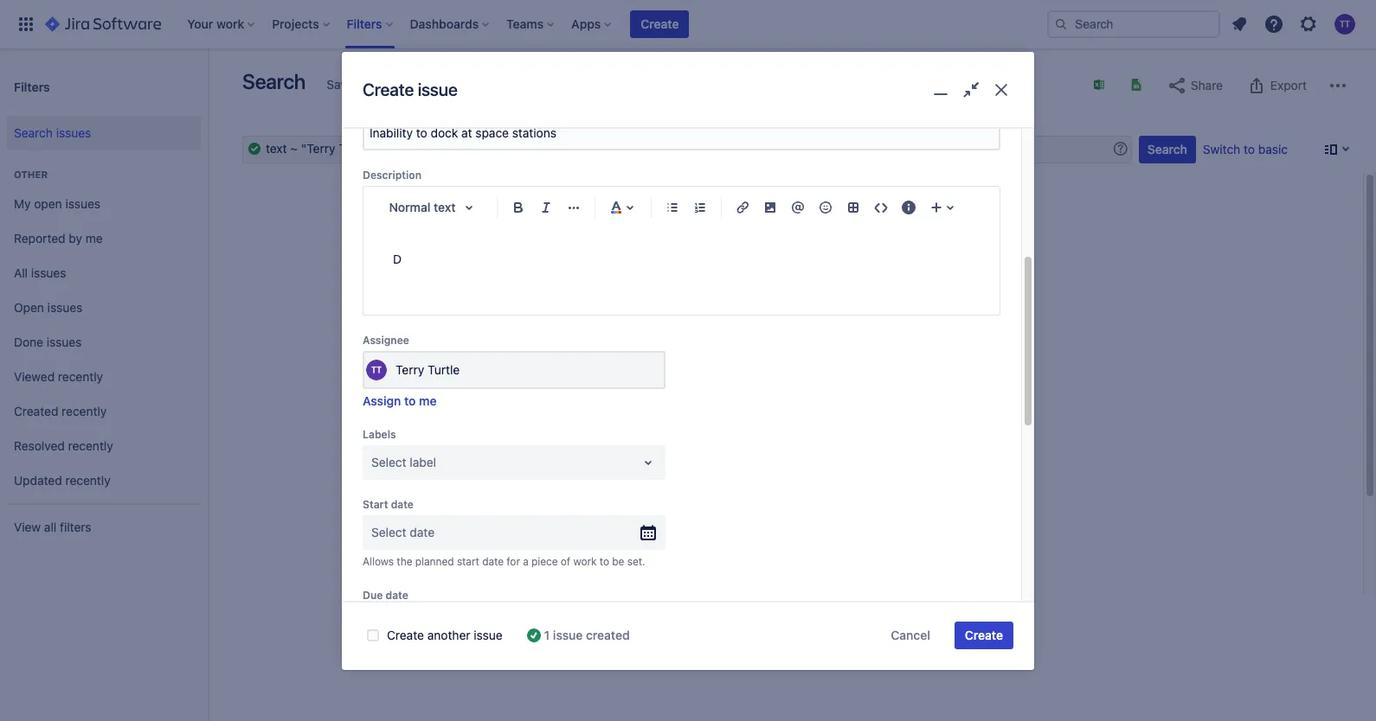 Task type: describe. For each thing, give the bounding box(es) containing it.
modifying
[[654, 433, 709, 448]]

create inside primary element
[[641, 16, 679, 31]]

date for start date
[[391, 498, 414, 511]]

viewed recently link
[[7, 360, 201, 395]]

view
[[14, 520, 41, 535]]

open
[[34, 196, 62, 211]]

to for me
[[404, 394, 416, 408]]

recently for resolved recently
[[68, 439, 113, 453]]

reported
[[14, 231, 65, 245]]

basic
[[1258, 142, 1288, 157]]

resolved recently
[[14, 439, 113, 453]]

assign
[[363, 394, 401, 408]]

switch to basic
[[1203, 142, 1288, 157]]

piece
[[532, 555, 558, 568]]

switch
[[1203, 142, 1241, 157]]

view all filters
[[14, 520, 91, 535]]

search button
[[1139, 136, 1196, 164]]

issues for all issues
[[31, 265, 66, 280]]

open issues link
[[7, 291, 201, 325]]

turtle
[[428, 363, 460, 377]]

italic ⌘i image
[[536, 197, 557, 218]]

cancel
[[891, 628, 930, 643]]

of
[[561, 555, 571, 568]]

updated recently
[[14, 473, 111, 488]]

start
[[457, 555, 479, 568]]

discard & close image
[[989, 78, 1014, 103]]

1
[[544, 628, 550, 643]]

search issues group
[[7, 111, 201, 156]]

minimize image
[[928, 78, 953, 103]]

all
[[44, 520, 57, 535]]

start
[[363, 498, 388, 511]]

planned
[[415, 555, 454, 568]]

all issues
[[14, 265, 66, 280]]

issue for create issue
[[418, 80, 458, 100]]

created
[[14, 404, 58, 419]]

allows the planned start date for a piece of work to be set.
[[363, 555, 645, 568]]

criteria
[[781, 433, 820, 448]]

set.
[[627, 555, 645, 568]]

recently for updated recently
[[65, 473, 111, 488]]

add image, video, or file image
[[760, 197, 781, 218]]

1 issue created
[[544, 628, 630, 643]]

more formatting image
[[563, 197, 584, 218]]

primary element
[[10, 0, 1047, 48]]

date for due date
[[386, 590, 408, 603]]

issue for 1 issue created
[[553, 628, 583, 643]]

recently for created recently
[[62, 404, 107, 419]]

reported by me
[[14, 231, 103, 245]]

other
[[14, 169, 48, 180]]

open in google sheets image
[[1130, 78, 1143, 92]]

open in microsoft excel image
[[1092, 78, 1106, 92]]

try modifying your search criteria or
[[633, 433, 838, 448]]

updated
[[14, 473, 62, 488]]

issues for done issues
[[47, 335, 82, 349]]

1 horizontal spatial issue
[[474, 628, 503, 643]]

all
[[14, 265, 28, 280]]

search for search issues
[[14, 125, 53, 140]]

be
[[612, 555, 624, 568]]

exit full screen image
[[959, 78, 983, 103]]

labels
[[363, 428, 396, 441]]

my
[[14, 196, 31, 211]]

assignee
[[363, 334, 409, 347]]

d
[[393, 252, 402, 266]]

filters
[[14, 79, 50, 94]]

share link
[[1158, 72, 1232, 100]]

save as button
[[318, 71, 378, 99]]

due
[[363, 590, 383, 603]]

me for assign to me
[[419, 394, 437, 408]]

Description - Main content area, start typing to enter text. text field
[[393, 249, 970, 270]]

filters
[[60, 520, 91, 535]]

created recently link
[[7, 395, 201, 429]]

your
[[712, 433, 737, 448]]

start date
[[363, 498, 414, 511]]

1 horizontal spatial search
[[242, 69, 306, 93]]

done
[[14, 335, 43, 349]]

search issues link
[[7, 116, 201, 151]]



Task type: vqa. For each thing, say whether or not it's contained in the screenshot.
left Refactor
no



Task type: locate. For each thing, give the bounding box(es) containing it.
resolved
[[14, 439, 65, 453]]

save
[[327, 77, 353, 92]]

terry turtle
[[396, 363, 460, 377]]

0 horizontal spatial to
[[404, 394, 416, 408]]

created recently
[[14, 404, 107, 419]]

0 vertical spatial me
[[86, 231, 103, 245]]

switch to basic link
[[1203, 142, 1288, 157]]

0 horizontal spatial me
[[86, 231, 103, 245]]

me down "terry turtle"
[[419, 394, 437, 408]]

1 vertical spatial me
[[419, 394, 437, 408]]

allows
[[363, 555, 394, 568]]

open issues
[[14, 300, 82, 315]]

1 vertical spatial to
[[404, 394, 416, 408]]

2 horizontal spatial issue
[[553, 628, 583, 643]]

0 vertical spatial search
[[242, 69, 306, 93]]

1 horizontal spatial to
[[600, 555, 609, 568]]

done issues
[[14, 335, 82, 349]]

terry
[[396, 363, 424, 377]]

another
[[427, 628, 470, 643]]

resolved recently link
[[7, 429, 201, 464]]

issues for open issues
[[47, 300, 82, 315]]

recently down resolved recently link at the left
[[65, 473, 111, 488]]

done issues link
[[7, 325, 201, 360]]

0 vertical spatial to
[[1244, 142, 1255, 157]]

issues inside group
[[56, 125, 91, 140]]

search inside button
[[1148, 142, 1187, 157]]

date
[[391, 498, 414, 511], [482, 555, 504, 568], [386, 590, 408, 603]]

search issues
[[14, 125, 91, 140]]

1 vertical spatial date
[[482, 555, 504, 568]]

due date
[[363, 590, 408, 603]]

me right by
[[86, 231, 103, 245]]

search
[[242, 69, 306, 93], [14, 125, 53, 140], [1148, 142, 1187, 157]]

search for search button
[[1148, 142, 1187, 157]]

to left be
[[600, 555, 609, 568]]

issues
[[56, 125, 91, 140], [65, 196, 100, 211], [31, 265, 66, 280], [47, 300, 82, 315], [47, 335, 82, 349]]

0 horizontal spatial create button
[[630, 10, 689, 38]]

issue
[[418, 80, 458, 100], [474, 628, 503, 643], [553, 628, 583, 643]]

me inside other group
[[86, 231, 103, 245]]

create banner
[[0, 0, 1376, 48]]

view all filters link
[[7, 511, 201, 545]]

me
[[86, 231, 103, 245], [419, 394, 437, 408]]

other group
[[7, 151, 201, 504]]

issues for search issues
[[56, 125, 91, 140]]

for
[[507, 555, 520, 568]]

2 horizontal spatial search
[[1148, 142, 1187, 157]]

0 vertical spatial create button
[[630, 10, 689, 38]]

viewed
[[14, 369, 55, 384]]

recently down viewed recently link
[[62, 404, 107, 419]]

1 horizontal spatial me
[[419, 394, 437, 408]]

to inside assign to me button
[[404, 394, 416, 408]]

create
[[641, 16, 679, 31], [363, 80, 414, 100], [387, 628, 424, 643], [965, 628, 1003, 643]]

2 vertical spatial date
[[386, 590, 408, 603]]

try
[[633, 433, 650, 448]]

created
[[586, 628, 630, 643]]

search left the save
[[242, 69, 306, 93]]

2 horizontal spatial to
[[1244, 142, 1255, 157]]

bold ⌘b image
[[508, 197, 529, 218]]

recently for viewed recently
[[58, 369, 103, 384]]

me inside button
[[419, 394, 437, 408]]

recently up created recently
[[58, 369, 103, 384]]

search up "other"
[[14, 125, 53, 140]]

bullet list ⌘⇧8 image
[[662, 197, 683, 218]]

1 issue created link
[[544, 628, 630, 645]]

search inside group
[[14, 125, 53, 140]]

info panel image
[[898, 197, 919, 218]]

link image
[[732, 197, 753, 218]]

0 horizontal spatial search
[[14, 125, 53, 140]]

export
[[1271, 78, 1307, 93]]

by
[[69, 231, 82, 245]]

issue right another
[[474, 628, 503, 643]]

me for reported by me
[[86, 231, 103, 245]]

2 vertical spatial to
[[600, 555, 609, 568]]

description
[[363, 169, 422, 182]]

save as
[[327, 77, 369, 92]]

assign to me
[[363, 394, 437, 408]]

table image
[[843, 197, 864, 218]]

to left basic on the top
[[1244, 142, 1255, 157]]

the
[[397, 555, 412, 568]]

Search field
[[1047, 10, 1220, 38]]

work
[[573, 555, 597, 568]]

1 vertical spatial create button
[[955, 622, 1014, 650]]

assign to me button
[[363, 393, 437, 410]]

create issue dialog
[[342, 52, 1034, 722]]

issue right as on the left top
[[418, 80, 458, 100]]

date left the for
[[482, 555, 504, 568]]

share
[[1191, 78, 1223, 93]]

all issues link
[[7, 256, 201, 291]]

1 vertical spatial search
[[14, 125, 53, 140]]

0 vertical spatial date
[[391, 498, 414, 511]]

to right assign
[[404, 394, 416, 408]]

create another issue
[[387, 628, 503, 643]]

as
[[357, 77, 369, 92]]

open
[[14, 300, 44, 315]]

cancel button
[[881, 622, 941, 650]]

2 vertical spatial search
[[1148, 142, 1187, 157]]

to for basic
[[1244, 142, 1255, 157]]

issue right 1
[[553, 628, 583, 643]]

date right "due"
[[386, 590, 408, 603]]

or
[[823, 433, 835, 448]]

export button
[[1238, 72, 1316, 100]]

search
[[740, 433, 778, 448]]

to
[[1244, 142, 1255, 157], [404, 394, 416, 408], [600, 555, 609, 568]]

search left switch
[[1148, 142, 1187, 157]]

None text field
[[364, 117, 999, 149], [242, 136, 1132, 164], [364, 117, 999, 149], [242, 136, 1132, 164]]

terry turtle image
[[366, 360, 387, 381]]

0 horizontal spatial issue
[[418, 80, 458, 100]]

my open issues
[[14, 196, 100, 211]]

updated recently link
[[7, 464, 201, 499]]

emoji image
[[815, 197, 836, 218]]

recently down created recently link
[[68, 439, 113, 453]]

1 horizontal spatial create button
[[955, 622, 1014, 650]]

jira software image
[[45, 14, 161, 35], [45, 14, 161, 35]]

a
[[523, 555, 529, 568]]

my open issues link
[[7, 187, 201, 222]]

reported by me link
[[7, 222, 201, 256]]

mention image
[[788, 197, 808, 218]]

create issue
[[363, 80, 458, 100]]

create button
[[630, 10, 689, 38], [955, 622, 1014, 650]]

code snippet image
[[871, 197, 892, 218]]

viewed recently
[[14, 369, 103, 384]]

numbered list ⌘⇧7 image
[[690, 197, 711, 218]]

search image
[[1054, 17, 1068, 31]]

recently
[[58, 369, 103, 384], [62, 404, 107, 419], [68, 439, 113, 453], [65, 473, 111, 488]]

date right start
[[391, 498, 414, 511]]

open image
[[638, 452, 659, 473]]

create button inside primary element
[[630, 10, 689, 38]]



